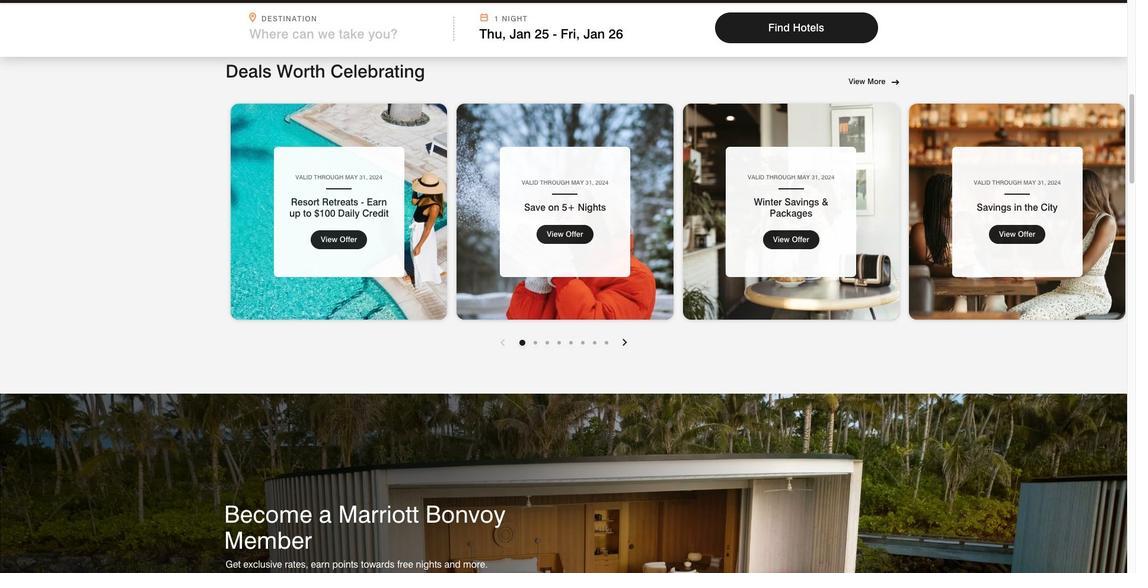 Task type: vqa. For each thing, say whether or not it's contained in the screenshot.
THE UNITED REPUBLIC OF TANZANIA
no



Task type: describe. For each thing, give the bounding box(es) containing it.
woman wearing a hat poolside st regis bal harbour image
[[230, 104, 447, 320]]

woman blowing snow from hands in canada image
[[456, 104, 673, 320]]

2 arrow right cropped image from the left
[[621, 339, 628, 347]]

Where can we take you? text field
[[249, 26, 431, 42]]

destination field
[[249, 26, 446, 42]]

marriott bonvoy boundless® credit card from chase image
[[240, 0, 339, 7]]

cafe at hotel northland in green bay image
[[683, 104, 899, 320]]



Task type: locate. For each thing, give the bounding box(es) containing it.
0 horizontal spatial arrow right cropped image
[[499, 339, 506, 347]]

two friends cheers each other while sitting at bar. image
[[909, 104, 1125, 320]]

1 arrow right cropped image from the left
[[499, 339, 506, 347]]

arrow right cropped image
[[499, 339, 506, 347], [621, 339, 628, 347]]

None search field
[[0, 3, 1127, 57]]

1 horizontal spatial arrow right cropped image
[[621, 339, 628, 347]]



